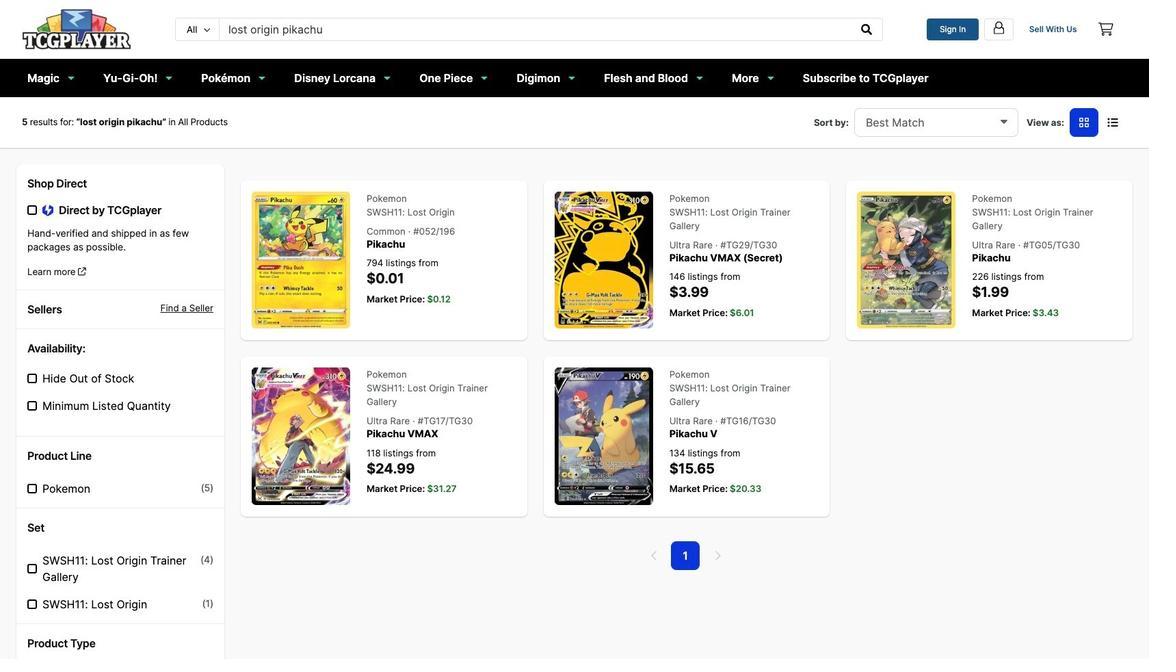 Task type: locate. For each thing, give the bounding box(es) containing it.
2 pikachu image from the left
[[858, 191, 956, 329]]

None field
[[855, 108, 1019, 137]]

None checkbox
[[27, 206, 37, 215], [27, 564, 37, 574], [27, 206, 37, 215], [27, 564, 37, 574]]

arrow up right from square image
[[78, 267, 86, 276]]

tcgplayer.com image
[[22, 9, 131, 50]]

1 pikachu image from the left
[[252, 191, 350, 329]]

1 horizontal spatial pikachu image
[[858, 191, 956, 329]]

pikachu v image
[[555, 368, 653, 505]]

a list of results image
[[1108, 117, 1119, 128]]

pikachu vmax image
[[252, 368, 350, 505]]

pikachu image
[[252, 191, 350, 329], [858, 191, 956, 329]]

chevron left image
[[652, 550, 658, 561]]

pikachu vmax (secret) image
[[555, 191, 653, 329]]

0 horizontal spatial pikachu image
[[252, 191, 350, 329]]

None text field
[[220, 18, 852, 40]]

None checkbox
[[27, 374, 37, 383], [27, 401, 37, 411], [27, 484, 37, 493], [27, 600, 37, 609], [27, 374, 37, 383], [27, 401, 37, 411], [27, 484, 37, 493], [27, 600, 37, 609]]



Task type: describe. For each thing, give the bounding box(es) containing it.
chevron right image
[[714, 550, 721, 561]]

submit your search image
[[862, 24, 873, 35]]

view your shopping cart image
[[1099, 23, 1114, 36]]

direct by tcgplayer image
[[42, 204, 53, 217]]

user icon image
[[992, 20, 1007, 35]]

caret down image
[[1001, 115, 1008, 126]]

a grid of results image
[[1080, 117, 1090, 128]]



Task type: vqa. For each thing, say whether or not it's contained in the screenshot.
pikachu vmax (secret) image
yes



